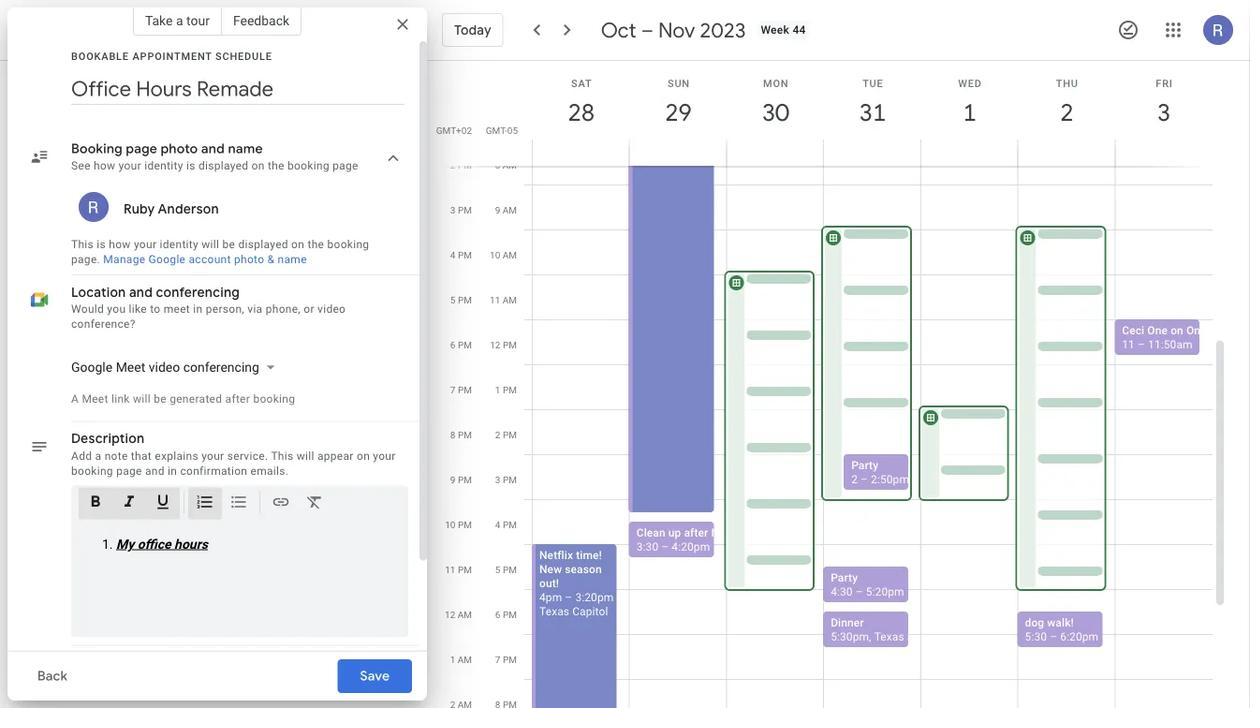 Task type: vqa. For each thing, say whether or not it's contained in the screenshot.


Task type: locate. For each thing, give the bounding box(es) containing it.
1 horizontal spatial 4 pm
[[496, 519, 517, 530]]

1 vertical spatial identity
[[160, 238, 199, 251]]

4 right 10 pm
[[496, 519, 501, 530]]

– left the 2:50pm
[[861, 473, 869, 486]]

1 horizontal spatial 6 pm
[[496, 609, 517, 620]]

a right add
[[95, 449, 102, 462]]

my
[[116, 536, 134, 552]]

0 horizontal spatial netflix
[[540, 549, 573, 562]]

11 up 12 am
[[445, 564, 456, 575]]

2 vertical spatial 3
[[496, 474, 501, 485]]

1 vertical spatial conferencing
[[183, 359, 259, 375]]

1 vertical spatial after
[[684, 527, 709, 540]]

bulleted list image
[[230, 492, 248, 514]]

video right or
[[318, 303, 346, 316]]

on inside booking page photo and name see how your identity is displayed on the booking page
[[252, 159, 265, 172]]

6 pm left 12 pm
[[451, 339, 472, 350]]

pm down 8 pm
[[458, 474, 472, 485]]

1 vertical spatial google
[[71, 359, 113, 375]]

0 vertical spatial this
[[71, 238, 94, 251]]

0 vertical spatial will
[[202, 238, 219, 251]]

pm
[[458, 159, 472, 171], [458, 204, 472, 216], [458, 249, 472, 260], [458, 294, 472, 305], [458, 339, 472, 350], [503, 339, 517, 350], [458, 384, 472, 395], [503, 384, 517, 395], [458, 429, 472, 440], [503, 429, 517, 440], [458, 474, 472, 485], [503, 474, 517, 485], [458, 519, 472, 530], [503, 519, 517, 530], [458, 564, 472, 575], [503, 564, 517, 575], [503, 609, 517, 620], [503, 654, 517, 665]]

2 inside thu 2
[[1060, 97, 1073, 128]]

0 horizontal spatial after
[[225, 392, 250, 405]]

displayed inside booking page photo and name see how your identity is displayed on the booking page
[[199, 159, 249, 172]]

how down booking
[[94, 159, 116, 172]]

week
[[761, 23, 790, 37]]

video up a meet link will be generated after booking
[[149, 359, 180, 375]]

1 vertical spatial displayed
[[238, 238, 288, 251]]

account
[[189, 253, 231, 266]]

that
[[131, 449, 152, 462]]

1 am
[[450, 654, 472, 665]]

meet inside dropdown button
[[116, 359, 145, 375]]

friday, november 3 element
[[1143, 91, 1186, 134]]

netflix up new
[[540, 549, 573, 562]]

name right & at the left of page
[[278, 253, 307, 266]]

0 horizontal spatial 3 pm
[[451, 204, 472, 216]]

1 vertical spatial a
[[95, 449, 102, 462]]

1 vertical spatial in
[[168, 464, 177, 477]]

2 horizontal spatial will
[[297, 449, 315, 462]]

1
[[962, 97, 976, 128], [496, 384, 501, 395], [450, 654, 456, 665]]

1 horizontal spatial 1
[[496, 384, 501, 395]]

grid containing 28
[[435, 0, 1228, 708]]

7
[[451, 384, 456, 395], [496, 654, 501, 665]]

0 vertical spatial displayed
[[199, 159, 249, 172]]

12 down 11 am
[[490, 339, 501, 350]]

meet
[[164, 303, 190, 316]]

3:30
[[637, 541, 659, 554]]

will inside description add a note that explains your service. this will appear on your booking page and in confirmation emails.
[[297, 449, 315, 462]]

2 inside party 2 – 2:50pm
[[852, 473, 858, 486]]

will left the appear
[[297, 449, 315, 462]]

6 pm
[[451, 339, 472, 350], [496, 609, 517, 620]]

12 pm
[[490, 339, 517, 350]]

31 column header
[[824, 61, 922, 166]]

– right '4:30'
[[856, 586, 864, 599]]

party for 2
[[852, 459, 879, 472]]

1 horizontal spatial 5
[[496, 564, 501, 575]]

0 vertical spatial video
[[318, 303, 346, 316]]

after up 4:20pm
[[684, 527, 709, 540]]

location
[[71, 284, 126, 301]]

11:50am
[[1149, 338, 1193, 351]]

12 for 12 pm
[[490, 339, 501, 350]]

10 up 11 pm
[[445, 519, 456, 530]]

7 pm up 8 pm
[[451, 384, 472, 395]]

0 horizontal spatial 6
[[451, 339, 456, 350]]

6 right 12 am
[[496, 609, 501, 620]]

3 right 9 pm
[[496, 474, 501, 485]]

0 vertical spatial 5
[[451, 294, 456, 305]]

6 left 12 pm
[[451, 339, 456, 350]]

2 down gmt+02
[[451, 159, 456, 171]]

1 horizontal spatial 6
[[496, 609, 501, 620]]

party up '4:30'
[[831, 572, 858, 585]]

am down 05 on the top left
[[503, 159, 517, 171]]

– down the ceci
[[1138, 338, 1146, 351]]

confirmation
[[180, 464, 248, 477]]

video inside location and conferencing would you like to meet in person, via phone, or video conference?
[[318, 303, 346, 316]]

0 horizontal spatial be
[[154, 392, 167, 405]]

1 horizontal spatial video
[[318, 303, 346, 316]]

party inside party 2 – 2:50pm
[[852, 459, 879, 472]]

3 pm right 9 pm
[[496, 474, 517, 485]]

identity up ruby anderson
[[144, 159, 183, 172]]

displayed up anderson
[[199, 159, 249, 172]]

2 vertical spatial page
[[116, 464, 142, 477]]

in inside description add a note that explains your service. this will appear on your booking page and in confirmation emails.
[[168, 464, 177, 477]]

0 vertical spatial netflix
[[712, 527, 745, 540]]

will right link
[[133, 392, 151, 405]]

in down explains
[[168, 464, 177, 477]]

google
[[149, 253, 186, 266], [71, 359, 113, 375]]

5:30pm
[[831, 631, 870, 644]]

this is how your identity will be displayed on the booking page.
[[71, 238, 370, 266]]

on up or
[[292, 238, 305, 251]]

10 for 10 am
[[490, 249, 501, 260]]

ruby anderson
[[124, 201, 219, 217]]

your down booking
[[119, 159, 141, 172]]

1 for am
[[450, 654, 456, 665]]

3
[[1157, 97, 1170, 128], [451, 204, 456, 216], [496, 474, 501, 485]]

ruby
[[124, 201, 155, 217]]

conferencing
[[156, 284, 240, 301], [183, 359, 259, 375]]

grid
[[435, 0, 1228, 708]]

sun
[[668, 77, 691, 89]]

1 horizontal spatial google
[[149, 253, 186, 266]]

0 horizontal spatial 4
[[451, 249, 456, 260]]

name
[[228, 141, 263, 157], [278, 253, 307, 266]]

9 up 10 am
[[495, 204, 501, 216]]

8 up 9 pm
[[451, 429, 456, 440]]

0 horizontal spatial the
[[268, 159, 285, 172]]

1 vertical spatial video
[[149, 359, 180, 375]]

1 down 12 pm
[[496, 384, 501, 395]]

sunday, october 29 element
[[657, 91, 700, 134]]

pm down gmt+02
[[458, 159, 472, 171]]

will
[[202, 238, 219, 251], [133, 392, 151, 405], [297, 449, 315, 462]]

1 horizontal spatial a
[[176, 13, 183, 28]]

2 vertical spatial 1
[[450, 654, 456, 665]]

1 vertical spatial 12
[[445, 609, 456, 620]]

2 pm right 8 pm
[[496, 429, 517, 440]]

how
[[94, 159, 116, 172], [109, 238, 131, 251]]

gmt-05
[[486, 125, 518, 136]]

conferencing up the meet
[[156, 284, 240, 301]]

5
[[451, 294, 456, 305], [496, 564, 501, 575]]

4 left 10 am
[[451, 249, 456, 260]]

0 horizontal spatial this
[[71, 238, 94, 251]]

am
[[503, 159, 517, 171], [503, 204, 517, 216], [503, 249, 517, 260], [503, 294, 517, 305], [458, 609, 472, 620], [458, 654, 472, 665]]

0 horizontal spatial video
[[149, 359, 180, 375]]

1 horizontal spatial netflix
[[712, 527, 745, 540]]

pm right 10 pm
[[503, 519, 517, 530]]

booking
[[288, 159, 330, 172], [327, 238, 370, 251], [253, 392, 295, 405], [71, 464, 113, 477]]

party up the 2:50pm
[[852, 459, 879, 472]]

google up a
[[71, 359, 113, 375]]

week 44
[[761, 23, 806, 37]]

photo up ruby anderson
[[161, 141, 198, 157]]

dinner
[[831, 617, 864, 630]]

0 vertical spatial conferencing
[[156, 284, 240, 301]]

and inside booking page photo and name see how your identity is displayed on the booking page
[[201, 141, 225, 157]]

booking inside description add a note that explains your service. this will appear on your booking page and in confirmation emails.
[[71, 464, 113, 477]]

a inside description add a note that explains your service. this will appear on your booking page and in confirmation emails.
[[95, 449, 102, 462]]

0 horizontal spatial one
[[1148, 324, 1168, 337]]

5 left 11 am
[[451, 294, 456, 305]]

28
[[567, 97, 594, 128]]

8
[[495, 159, 501, 171], [451, 429, 456, 440]]

– inside clean up after netflix binge 3:30 – 4:20pm
[[662, 541, 669, 554]]

video
[[318, 303, 346, 316], [149, 359, 180, 375]]

conferencing inside dropdown button
[[183, 359, 259, 375]]

conferencing inside location and conferencing would you like to meet in person, via phone, or video conference?
[[156, 284, 240, 301]]

2 vertical spatial will
[[297, 449, 315, 462]]

identity up the manage google account photo & name
[[160, 238, 199, 251]]

0 vertical spatial identity
[[144, 159, 183, 172]]

out!
[[540, 577, 559, 590]]

your up "manage"
[[134, 238, 157, 251]]

this up page.
[[71, 238, 94, 251]]

0 vertical spatial photo
[[161, 141, 198, 157]]

1 horizontal spatial 2 pm
[[496, 429, 517, 440]]

1 vertical spatial name
[[278, 253, 307, 266]]

1 vertical spatial netflix
[[540, 549, 573, 562]]

on right the appear
[[357, 449, 370, 462]]

to
[[150, 303, 161, 316]]

saturday, october 28 element
[[560, 91, 603, 134]]

0 horizontal spatial 8
[[451, 429, 456, 440]]

1 horizontal spatial one
[[1187, 324, 1207, 337]]

3 left '9 am'
[[451, 204, 456, 216]]

pm left 12 pm
[[458, 339, 472, 350]]

pm down 9 pm
[[458, 519, 472, 530]]

– right 4pm
[[565, 591, 573, 604]]

on inside the ceci one on one 11 – 11:50am
[[1171, 324, 1184, 337]]

meet
[[116, 359, 145, 375], [82, 392, 108, 405]]

gmt-
[[486, 125, 508, 136]]

1 vertical spatial party
[[831, 572, 858, 585]]

on up 11:50am
[[1171, 324, 1184, 337]]

2 left the 2:50pm
[[852, 473, 858, 486]]

you
[[107, 303, 126, 316]]

page for description
[[116, 464, 142, 477]]

–
[[642, 17, 654, 43], [1138, 338, 1146, 351], [861, 473, 869, 486], [662, 541, 669, 554], [856, 586, 864, 599], [565, 591, 573, 604], [1050, 631, 1058, 644]]

time!
[[576, 549, 602, 562]]

how up "manage"
[[109, 238, 131, 251]]

0 vertical spatial after
[[225, 392, 250, 405]]

conferencing up generated
[[183, 359, 259, 375]]

0 vertical spatial page
[[126, 141, 158, 157]]

would
[[71, 303, 104, 316]]

the up or
[[308, 238, 324, 251]]

0 vertical spatial 8
[[495, 159, 501, 171]]

1 horizontal spatial 3
[[496, 474, 501, 485]]

7 up 8 pm
[[451, 384, 456, 395]]

0 horizontal spatial 6 pm
[[451, 339, 472, 350]]

11 down 10 am
[[490, 294, 501, 305]]

pm left texas
[[503, 609, 517, 620]]

12 for 12 am
[[445, 609, 456, 620]]

netflix inside the 'netflix time! new season out! 4pm – 3:20pm texas capitol'
[[540, 549, 573, 562]]

the
[[268, 159, 285, 172], [308, 238, 324, 251]]

12
[[490, 339, 501, 350], [445, 609, 456, 620]]

and down the that
[[145, 464, 165, 477]]

1 vertical spatial 2 pm
[[496, 429, 517, 440]]

1 vertical spatial how
[[109, 238, 131, 251]]

after inside clean up after netflix binge 3:30 – 4:20pm
[[684, 527, 709, 540]]

Add title text field
[[71, 75, 405, 103]]

0 vertical spatial the
[[268, 159, 285, 172]]

am for 1 am
[[458, 654, 472, 665]]

video inside dropdown button
[[149, 359, 180, 375]]

5 pm left 11 am
[[451, 294, 472, 305]]

0 horizontal spatial 9
[[451, 474, 456, 485]]

description
[[71, 431, 145, 447]]

1 horizontal spatial 10
[[490, 249, 501, 260]]

the down add title 'text field'
[[268, 159, 285, 172]]

1 vertical spatial 10
[[445, 519, 456, 530]]

10 for 10 pm
[[445, 519, 456, 530]]

3 down fri
[[1157, 97, 1170, 128]]

in inside location and conferencing would you like to meet in person, via phone, or video conference?
[[193, 303, 203, 316]]

7 right 1 am
[[496, 654, 501, 665]]

1 horizontal spatial 7 pm
[[496, 654, 517, 665]]

page inside description add a note that explains your service. this will appear on your booking page and in confirmation emails.
[[116, 464, 142, 477]]

today
[[454, 22, 492, 38]]

and up like
[[129, 284, 153, 301]]

back button
[[22, 654, 82, 699]]

Description text field
[[79, 536, 401, 630]]

0 vertical spatial 4 pm
[[451, 249, 472, 260]]

1 vertical spatial 11
[[1123, 338, 1136, 351]]

1 vertical spatial 6 pm
[[496, 609, 517, 620]]

be down google meet video conferencing
[[154, 392, 167, 405]]

description add a note that explains your service. this will appear on your booking page and in confirmation emails.
[[71, 431, 396, 477]]

hours
[[174, 536, 208, 552]]

photo
[[161, 141, 198, 157], [234, 253, 265, 266]]

2 vertical spatial 11
[[445, 564, 456, 575]]

0 vertical spatial name
[[228, 141, 263, 157]]

google right "manage"
[[149, 253, 186, 266]]

be inside this is how your identity will be displayed on the booking page.
[[223, 238, 235, 251]]

manage
[[103, 253, 146, 266]]

0 vertical spatial 3
[[1157, 97, 1170, 128]]

1 vertical spatial 4 pm
[[496, 519, 517, 530]]

booking inside booking page photo and name see how your identity is displayed on the booking page
[[288, 159, 330, 172]]

and inside location and conferencing would you like to meet in person, via phone, or video conference?
[[129, 284, 153, 301]]

2
[[1060, 97, 1073, 128], [451, 159, 456, 171], [496, 429, 501, 440], [852, 473, 858, 486]]

10 up 11 am
[[490, 249, 501, 260]]

is
[[186, 159, 196, 172], [97, 238, 106, 251]]

2 pm down gmt+02
[[451, 159, 472, 171]]

is up page.
[[97, 238, 106, 251]]

– inside party 2 – 2:50pm
[[861, 473, 869, 486]]

1 horizontal spatial after
[[684, 527, 709, 540]]

1 horizontal spatial 5 pm
[[496, 564, 517, 575]]

2023
[[700, 17, 746, 43]]

party inside party 4:30 – 5:20pm
[[831, 572, 858, 585]]

1 pm
[[496, 384, 517, 395]]

and up anderson
[[201, 141, 225, 157]]

pm down 10 pm
[[458, 564, 472, 575]]

1 horizontal spatial is
[[186, 159, 196, 172]]

manage google account photo & name link
[[103, 253, 307, 266]]

0 vertical spatial 12
[[490, 339, 501, 350]]

1 horizontal spatial meet
[[116, 359, 145, 375]]

12 down 11 pm
[[445, 609, 456, 620]]

0 vertical spatial 6
[[451, 339, 456, 350]]

meet for google
[[116, 359, 145, 375]]

and
[[201, 141, 225, 157], [129, 284, 153, 301], [145, 464, 165, 477]]

photo left & at the left of page
[[234, 253, 265, 266]]

0 horizontal spatial meet
[[82, 392, 108, 405]]

4
[[451, 249, 456, 260], [496, 519, 501, 530]]

wednesday, november 1 element
[[949, 91, 992, 134]]

mon
[[764, 77, 789, 89]]

0 horizontal spatial 5 pm
[[451, 294, 472, 305]]

google meet video conferencing button
[[64, 350, 282, 384]]

1 down wed
[[962, 97, 976, 128]]

0 vertical spatial 5 pm
[[451, 294, 472, 305]]

0 horizontal spatial 11
[[445, 564, 456, 575]]

fri 3
[[1157, 77, 1174, 128]]

be
[[223, 238, 235, 251], [154, 392, 167, 405]]

this inside description add a note that explains your service. this will appear on your booking page and in confirmation emails.
[[271, 449, 294, 462]]

1 horizontal spatial 9
[[495, 204, 501, 216]]

4 pm left 10 am
[[451, 249, 472, 260]]

0 vertical spatial and
[[201, 141, 225, 157]]

1 down 12 am
[[450, 654, 456, 665]]

this up emails.
[[271, 449, 294, 462]]

2 horizontal spatial 11
[[1123, 338, 1136, 351]]

– inside the ceci one on one 11 – 11:50am
[[1138, 338, 1146, 351]]

like
[[129, 303, 147, 316]]

1 vertical spatial will
[[133, 392, 151, 405]]

1 horizontal spatial name
[[278, 253, 307, 266]]

bookable appointment schedule
[[71, 50, 272, 62]]

11 inside the ceci one on one 11 – 11:50am
[[1123, 338, 1136, 351]]

0 horizontal spatial in
[[168, 464, 177, 477]]

1 horizontal spatial be
[[223, 238, 235, 251]]

on inside this is how your identity will be displayed on the booking page.
[[292, 238, 305, 251]]

in right the meet
[[193, 303, 203, 316]]

new
[[540, 563, 562, 576]]

– down walk!
[[1050, 631, 1058, 644]]

after right generated
[[225, 392, 250, 405]]

name down add title 'text field'
[[228, 141, 263, 157]]

11 down the ceci
[[1123, 338, 1136, 351]]

3 pm left '9 am'
[[451, 204, 472, 216]]

be up account at left top
[[223, 238, 235, 251]]

1 vertical spatial 8
[[451, 429, 456, 440]]

5:30pm ,
[[831, 631, 875, 644]]

4:30
[[831, 586, 853, 599]]

1 horizontal spatial 8
[[495, 159, 501, 171]]

5:20pm
[[866, 586, 905, 599]]

11 for 11 am
[[490, 294, 501, 305]]

feedback button
[[222, 6, 302, 36]]

1 vertical spatial page
[[333, 159, 359, 172]]

0 vertical spatial 7
[[451, 384, 456, 395]]

0 horizontal spatial 4 pm
[[451, 249, 472, 260]]

1 vertical spatial is
[[97, 238, 106, 251]]

am down 12 am
[[458, 654, 472, 665]]

0 vertical spatial 9
[[495, 204, 501, 216]]

am up 12 pm
[[503, 294, 517, 305]]

0 horizontal spatial is
[[97, 238, 106, 251]]

0 horizontal spatial photo
[[161, 141, 198, 157]]

– down "up"
[[662, 541, 669, 554]]

1 vertical spatial 5 pm
[[496, 564, 517, 575]]

emails.
[[251, 464, 289, 477]]

1 horizontal spatial 12
[[490, 339, 501, 350]]

after
[[225, 392, 250, 405], [684, 527, 709, 540]]

pm down '1 pm'
[[503, 429, 517, 440]]

your right the appear
[[373, 449, 396, 462]]



Task type: describe. For each thing, give the bounding box(es) containing it.
a inside button
[[176, 13, 183, 28]]

1 vertical spatial 7
[[496, 654, 501, 665]]

8 pm
[[451, 429, 472, 440]]

the inside booking page photo and name see how your identity is displayed on the booking page
[[268, 159, 285, 172]]

pm left '1 pm'
[[458, 384, 472, 395]]

gmt+02
[[436, 125, 472, 136]]

binge
[[748, 527, 777, 540]]

remove formatting image
[[305, 492, 324, 514]]

identity inside booking page photo and name see how your identity is displayed on the booking page
[[144, 159, 183, 172]]

meet for a
[[82, 392, 108, 405]]

am for 11 am
[[503, 294, 517, 305]]

10 am
[[490, 249, 517, 260]]

take
[[145, 13, 173, 28]]

1 inside wed 1
[[962, 97, 976, 128]]

anderson
[[158, 201, 219, 217]]

thursday, november 2 element
[[1046, 91, 1089, 134]]

and inside description add a note that explains your service. this will appear on your booking page and in confirmation emails.
[[145, 464, 165, 477]]

pm right 1 am
[[503, 654, 517, 665]]

google inside dropdown button
[[71, 359, 113, 375]]

10 pm
[[445, 519, 472, 530]]

5:30
[[1026, 631, 1048, 644]]

3 column header
[[1115, 61, 1213, 166]]

this inside this is how your identity will be displayed on the booking page.
[[71, 238, 94, 251]]

or
[[304, 303, 315, 316]]

– right oct
[[642, 17, 654, 43]]

pm right 9 pm
[[503, 474, 517, 485]]

nov
[[659, 17, 696, 43]]

tue 31
[[859, 77, 885, 128]]

wed
[[959, 77, 983, 89]]

05
[[508, 125, 518, 136]]

back
[[37, 668, 68, 685]]

oct – nov 2023
[[601, 17, 746, 43]]

note
[[105, 449, 128, 462]]

9 for 9 am
[[495, 204, 501, 216]]

0 vertical spatial 3 pm
[[451, 204, 472, 216]]

pm left '9 am'
[[458, 204, 472, 216]]

0 vertical spatial 6 pm
[[451, 339, 472, 350]]

bookable
[[71, 50, 129, 62]]

30
[[761, 97, 788, 128]]

photo inside booking page photo and name see how your identity is displayed on the booking page
[[161, 141, 198, 157]]

8 for 8 am
[[495, 159, 501, 171]]

how inside booking page photo and name see how your identity is displayed on the booking page
[[94, 159, 116, 172]]

8 am
[[495, 159, 517, 171]]

1 horizontal spatial photo
[[234, 253, 265, 266]]

11 pm
[[445, 564, 472, 575]]

monday, october 30 element
[[755, 91, 798, 134]]

generated
[[170, 392, 222, 405]]

30 column header
[[727, 61, 825, 166]]

appointment
[[133, 50, 212, 62]]

pm up 9 pm
[[458, 429, 472, 440]]

2:50pm
[[871, 473, 910, 486]]

1 for pm
[[496, 384, 501, 395]]

sat
[[572, 77, 593, 89]]

page for booking
[[333, 159, 359, 172]]

2 right 8 pm
[[496, 429, 501, 440]]

1 horizontal spatial 4
[[496, 519, 501, 530]]

thu 2
[[1057, 77, 1079, 128]]

44
[[793, 23, 806, 37]]

is inside booking page photo and name see how your identity is displayed on the booking page
[[186, 159, 196, 172]]

thu
[[1057, 77, 1079, 89]]

– inside party 4:30 – 5:20pm
[[856, 586, 864, 599]]

party for 4:30
[[831, 572, 858, 585]]

clean up after netflix binge 3:30 – 4:20pm
[[637, 527, 777, 554]]

link
[[111, 392, 130, 405]]

bold image
[[86, 492, 105, 514]]

how inside this is how your identity will be displayed on the booking page.
[[109, 238, 131, 251]]

phone,
[[266, 303, 301, 316]]

capitol
[[573, 605, 608, 618]]

am for 8 am
[[503, 159, 517, 171]]

your up confirmation
[[202, 449, 224, 462]]

4pm
[[540, 591, 562, 604]]

tour
[[186, 13, 210, 28]]

walk!
[[1048, 617, 1075, 630]]

am for 10 am
[[503, 249, 517, 260]]

29 column header
[[629, 61, 727, 166]]

a meet link will be generated after booking
[[71, 392, 295, 405]]

page.
[[71, 253, 100, 266]]

pm left new
[[503, 564, 517, 575]]

9 for 9 pm
[[451, 474, 456, 485]]

identity inside this is how your identity will be displayed on the booking page.
[[160, 238, 199, 251]]

underline image
[[154, 492, 172, 514]]

28 column header
[[532, 61, 630, 166]]

booking inside this is how your identity will be displayed on the booking page.
[[327, 238, 370, 251]]

0 horizontal spatial 7 pm
[[451, 384, 472, 395]]

booking
[[71, 141, 123, 157]]

0 horizontal spatial 3
[[451, 204, 456, 216]]

explains
[[155, 449, 199, 462]]

name inside booking page photo and name see how your identity is displayed on the booking page
[[228, 141, 263, 157]]

2 column header
[[1018, 61, 1116, 166]]

add
[[71, 449, 92, 462]]

31
[[859, 97, 885, 128]]

8 for 8 pm
[[451, 429, 456, 440]]

oct
[[601, 17, 637, 43]]

– inside the 'netflix time! new season out! 4pm – 3:20pm texas capitol'
[[565, 591, 573, 604]]

mon 30
[[761, 77, 789, 128]]

0 horizontal spatial 2 pm
[[451, 159, 472, 171]]

your inside this is how your identity will be displayed on the booking page.
[[134, 238, 157, 251]]

1 vertical spatial 7 pm
[[496, 654, 517, 665]]

a
[[71, 392, 79, 405]]

ceci
[[1123, 324, 1145, 337]]

tuesday, october 31 element
[[852, 91, 895, 134]]

12 am
[[445, 609, 472, 620]]

9 am
[[495, 204, 517, 216]]

dog
[[1026, 617, 1045, 630]]

11 for 11 pm
[[445, 564, 456, 575]]

person,
[[206, 303, 245, 316]]

sat 28
[[567, 77, 594, 128]]

3:20pm
[[576, 591, 614, 604]]

party 2 – 2:50pm
[[852, 459, 910, 486]]

9 pm
[[451, 474, 472, 485]]

0 horizontal spatial will
[[133, 392, 151, 405]]

1 vertical spatial 5
[[496, 564, 501, 575]]

up
[[669, 527, 682, 540]]

formatting options toolbar
[[71, 486, 409, 526]]

am for 12 am
[[458, 609, 472, 620]]

0 vertical spatial 4
[[451, 249, 456, 260]]

displayed inside this is how your identity will be displayed on the booking page.
[[238, 238, 288, 251]]

ceci one on one 11 – 11:50am
[[1123, 324, 1207, 351]]

the inside this is how your identity will be displayed on the booking page.
[[308, 238, 324, 251]]

netflix inside clean up after netflix binge 3:30 – 4:20pm
[[712, 527, 745, 540]]

is inside this is how your identity will be displayed on the booking page.
[[97, 238, 106, 251]]

texas
[[540, 605, 570, 618]]

season
[[565, 563, 602, 576]]

1 column header
[[921, 61, 1019, 166]]

tue
[[863, 77, 884, 89]]

2 one from the left
[[1187, 324, 1207, 337]]

3 inside fri 3
[[1157, 97, 1170, 128]]

0 vertical spatial google
[[149, 253, 186, 266]]

numbered list image
[[196, 492, 215, 514]]

conference?
[[71, 318, 136, 331]]

1 one from the left
[[1148, 324, 1168, 337]]

sun 29
[[664, 77, 691, 128]]

pm left 11 am
[[458, 294, 472, 305]]

via
[[248, 303, 263, 316]]

take a tour button
[[133, 6, 222, 36]]

italic image
[[120, 492, 139, 514]]

pm down 12 pm
[[503, 384, 517, 395]]

netflix time! new season out! 4pm – 3:20pm texas capitol
[[540, 549, 614, 618]]

wed 1
[[959, 77, 983, 128]]

pm up '1 pm'
[[503, 339, 517, 350]]

1 horizontal spatial 3 pm
[[496, 474, 517, 485]]

feedback
[[233, 13, 290, 28]]

29
[[664, 97, 691, 128]]

schedule
[[216, 50, 272, 62]]

– inside dog walk! 5:30 – 6:20pm
[[1050, 631, 1058, 644]]

dog walk! 5:30 – 6:20pm
[[1026, 617, 1099, 644]]

11 am
[[490, 294, 517, 305]]

appear
[[318, 449, 354, 462]]

am for 9 am
[[503, 204, 517, 216]]

your inside booking page photo and name see how your identity is displayed on the booking page
[[119, 159, 141, 172]]

pm left 10 am
[[458, 249, 472, 260]]

1 vertical spatial 6
[[496, 609, 501, 620]]

insert link image
[[272, 492, 290, 514]]

manage google account photo & name
[[103, 253, 307, 266]]

take a tour
[[145, 13, 210, 28]]

booking page photo and name see how your identity is displayed on the booking page
[[71, 141, 359, 172]]

will inside this is how your identity will be displayed on the booking page.
[[202, 238, 219, 251]]

today button
[[442, 7, 504, 52]]

on inside description add a note that explains your service. this will appear on your booking page and in confirmation emails.
[[357, 449, 370, 462]]



